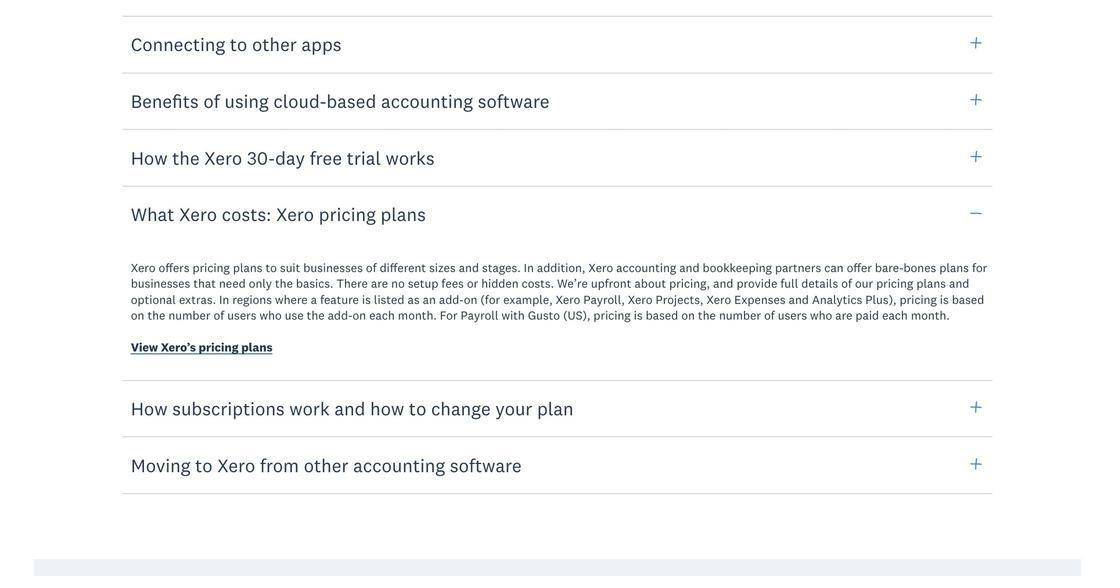 Task type: describe. For each thing, give the bounding box(es) containing it.
0 vertical spatial are
[[371, 276, 388, 292]]

plans left for
[[940, 260, 969, 276]]

view xero's pricing plans
[[131, 340, 273, 356]]

as
[[408, 292, 420, 308]]

1 vertical spatial are
[[836, 308, 853, 324]]

costs:
[[222, 203, 272, 226]]

on down or
[[464, 292, 477, 308]]

payroll,
[[584, 292, 625, 308]]

bones
[[904, 260, 937, 276]]

2 month. from the left
[[911, 308, 950, 324]]

need
[[219, 276, 246, 292]]

partners
[[775, 260, 821, 276]]

accounting for moving to xero from other accounting software
[[353, 454, 445, 477]]

only
[[249, 276, 272, 292]]

day
[[275, 146, 305, 169]]

pricing,
[[669, 276, 710, 292]]

or
[[467, 276, 478, 292]]

plans inside dropdown button
[[381, 203, 426, 226]]

analytics
[[812, 292, 863, 308]]

2 horizontal spatial is
[[940, 292, 949, 308]]

on down the projects,
[[681, 308, 695, 324]]

to inside how subscriptions work and how to change your plan dropdown button
[[409, 397, 426, 420]]

trial
[[347, 146, 381, 169]]

0 horizontal spatial add-
[[328, 308, 353, 324]]

0 horizontal spatial is
[[362, 292, 371, 308]]

provide
[[737, 276, 778, 292]]

based inside benefits of using cloud-based accounting software dropdown button
[[326, 89, 376, 113]]

software for moving to xero from other accounting software
[[450, 454, 522, 477]]

plus),
[[866, 292, 897, 308]]

details
[[802, 276, 838, 292]]

pricing inside dropdown button
[[319, 203, 376, 226]]

paid
[[856, 308, 879, 324]]

benefits of using cloud-based accounting software
[[131, 89, 550, 113]]

using
[[224, 89, 269, 113]]

plans down the regions
[[241, 340, 273, 356]]

benefits
[[131, 89, 199, 113]]

xero down we're
[[556, 292, 581, 308]]

benefits of using cloud-based accounting software button
[[123, 72, 993, 130]]

xero left offers
[[131, 260, 156, 276]]

moving
[[131, 454, 191, 477]]

an
[[423, 292, 436, 308]]

can
[[824, 260, 844, 276]]

work
[[289, 397, 330, 420]]

xero down about
[[628, 292, 653, 308]]

sizes
[[429, 260, 456, 276]]

we're
[[557, 276, 588, 292]]

on down optional
[[131, 308, 144, 324]]

suit
[[280, 260, 300, 276]]

cloud-
[[273, 89, 326, 113]]

of up there
[[366, 260, 377, 276]]

1 users from the left
[[227, 308, 256, 324]]

there
[[337, 276, 368, 292]]

1 horizontal spatial businesses
[[303, 260, 363, 276]]

30-
[[247, 146, 275, 169]]

fees
[[442, 276, 464, 292]]

use
[[285, 308, 304, 324]]

on down feature
[[353, 308, 366, 324]]

connecting to other apps
[[131, 32, 342, 56]]

works
[[386, 146, 435, 169]]

how for how the xero 30-day free trial works
[[131, 146, 168, 169]]

offer
[[847, 260, 872, 276]]

what xero costs: xero pricing plans
[[131, 203, 426, 226]]

no
[[391, 276, 405, 292]]

other inside dropdown button
[[252, 32, 297, 56]]

our
[[855, 276, 873, 292]]

plan
[[537, 397, 574, 420]]

how the xero 30-day free trial works
[[131, 146, 435, 169]]

costs.
[[522, 276, 554, 292]]

hidden
[[481, 276, 519, 292]]

0 vertical spatial in
[[524, 260, 534, 276]]

from
[[260, 454, 299, 477]]

xero right costs:
[[276, 203, 314, 226]]

different
[[380, 260, 426, 276]]

gusto
[[528, 308, 560, 324]]

view xero's pricing plans link
[[131, 340, 273, 358]]

optional
[[131, 292, 176, 308]]

to inside moving to xero from other accounting software dropdown button
[[195, 454, 213, 477]]

free
[[310, 146, 342, 169]]

for
[[972, 260, 987, 276]]



Task type: vqa. For each thing, say whether or not it's contained in the screenshot.
how
yes



Task type: locate. For each thing, give the bounding box(es) containing it.
how up moving
[[131, 397, 168, 420]]

0 vertical spatial accounting
[[381, 89, 473, 113]]

to left the suit
[[266, 260, 277, 276]]

businesses up the 'basics.'
[[303, 260, 363, 276]]

businesses
[[303, 260, 363, 276], [131, 276, 190, 292]]

subscriptions
[[172, 397, 285, 420]]

2 users from the left
[[778, 308, 807, 324]]

and
[[459, 260, 479, 276], [679, 260, 700, 276], [713, 276, 734, 292], [949, 276, 970, 292], [789, 292, 809, 308], [334, 397, 366, 420]]

each down plus),
[[882, 308, 908, 324]]

businesses up optional
[[131, 276, 190, 292]]

1 horizontal spatial in
[[524, 260, 534, 276]]

1 horizontal spatial other
[[304, 454, 349, 477]]

basics.
[[296, 276, 334, 292]]

1 vertical spatial software
[[450, 454, 522, 477]]

how for how subscriptions work and how to change your plan
[[131, 397, 168, 420]]

is
[[362, 292, 371, 308], [940, 292, 949, 308], [634, 308, 643, 324]]

2 vertical spatial accounting
[[353, 454, 445, 477]]

what xero costs: xero pricing plans button
[[123, 186, 993, 244]]

2 who from the left
[[810, 308, 832, 324]]

where
[[275, 292, 308, 308]]

offers
[[159, 260, 190, 276]]

0 horizontal spatial users
[[227, 308, 256, 324]]

0 vertical spatial based
[[326, 89, 376, 113]]

a
[[311, 292, 317, 308]]

the inside 'dropdown button'
[[172, 146, 200, 169]]

how
[[370, 397, 404, 420]]

projects,
[[656, 292, 704, 308]]

0 horizontal spatial businesses
[[131, 276, 190, 292]]

moving to xero from other accounting software
[[131, 454, 522, 477]]

0 vertical spatial how
[[131, 146, 168, 169]]

xero right what
[[179, 203, 217, 226]]

users down full
[[778, 308, 807, 324]]

other inside dropdown button
[[304, 454, 349, 477]]

to inside xero offers pricing plans to suit businesses of different sizes and stages. in addition, xero accounting and bookkeeping partners can offer bare-bones plans for businesses that need only the basics. there are no setup fees or hidden costs. we're upfront about pricing, and provide full details of our pricing plans and optional extras. in regions where a feature is listed as an add-on (for example, xero payroll, xero projects, xero expenses and analytics plus), pricing is based on the number of users who use the add-on each month. for payroll with gusto (us), pricing is based on the number of users who are paid each month.
[[266, 260, 277, 276]]

what xero costs: xero pricing plans element
[[112, 244, 1004, 381]]

0 horizontal spatial other
[[252, 32, 297, 56]]

2 number from the left
[[719, 308, 761, 324]]

1 horizontal spatial number
[[719, 308, 761, 324]]

stages.
[[482, 260, 521, 276]]

2 vertical spatial based
[[646, 308, 678, 324]]

are down analytics
[[836, 308, 853, 324]]

plans up only
[[233, 260, 263, 276]]

with
[[502, 308, 525, 324]]

in
[[524, 260, 534, 276], [219, 292, 229, 308]]

to right how
[[409, 397, 426, 420]]

regions
[[232, 292, 272, 308]]

bare-
[[875, 260, 904, 276]]

how up what
[[131, 146, 168, 169]]

1 vertical spatial add-
[[328, 308, 353, 324]]

of inside dropdown button
[[203, 89, 220, 113]]

feature
[[320, 292, 359, 308]]

software for benefits of using cloud-based accounting software
[[478, 89, 550, 113]]

1 horizontal spatial is
[[634, 308, 643, 324]]

1 vertical spatial in
[[219, 292, 229, 308]]

month. down as
[[398, 308, 437, 324]]

what
[[131, 203, 175, 226]]

xero inside the "how the xero 30-day free trial works" 'dropdown button'
[[204, 146, 242, 169]]

payroll
[[461, 308, 499, 324]]

to up using
[[230, 32, 247, 56]]

number down extras.
[[168, 308, 211, 324]]

plans
[[381, 203, 426, 226], [233, 260, 263, 276], [940, 260, 969, 276], [917, 276, 946, 292], [241, 340, 273, 356]]

example,
[[503, 292, 553, 308]]

1 horizontal spatial who
[[810, 308, 832, 324]]

how subscriptions work and how to change your plan button
[[123, 380, 993, 438]]

about
[[635, 276, 666, 292]]

month. down bones
[[911, 308, 950, 324]]

xero's
[[161, 340, 196, 356]]

1 horizontal spatial month.
[[911, 308, 950, 324]]

plans down bones
[[917, 276, 946, 292]]

1 vertical spatial accounting
[[616, 260, 676, 276]]

each down "listed"
[[369, 308, 395, 324]]

(us),
[[563, 308, 591, 324]]

1 each from the left
[[369, 308, 395, 324]]

2 horizontal spatial based
[[952, 292, 985, 308]]

add- down fees
[[439, 292, 464, 308]]

0 horizontal spatial number
[[168, 308, 211, 324]]

how the xero 30-day free trial works button
[[123, 129, 993, 187]]

1 number from the left
[[168, 308, 211, 324]]

for
[[440, 308, 458, 324]]

2 each from the left
[[882, 308, 908, 324]]

1 vertical spatial based
[[952, 292, 985, 308]]

1 vertical spatial how
[[131, 397, 168, 420]]

add-
[[439, 292, 464, 308], [328, 308, 353, 324]]

accounting inside xero offers pricing plans to suit businesses of different sizes and stages. in addition, xero accounting and bookkeeping partners can offer bare-bones plans for businesses that need only the basics. there are no setup fees or hidden costs. we're upfront about pricing, and provide full details of our pricing plans and optional extras. in regions where a feature is listed as an add-on (for example, xero payroll, xero projects, xero expenses and analytics plus), pricing is based on the number of users who use the add-on each month. for payroll with gusto (us), pricing is based on the number of users who are paid each month.
[[616, 260, 676, 276]]

of left using
[[203, 89, 220, 113]]

extras.
[[179, 292, 216, 308]]

1 who from the left
[[260, 308, 282, 324]]

number down expenses
[[719, 308, 761, 324]]

of left our
[[841, 276, 852, 292]]

number
[[168, 308, 211, 324], [719, 308, 761, 324]]

0 horizontal spatial are
[[371, 276, 388, 292]]

in up the costs.
[[524, 260, 534, 276]]

based
[[326, 89, 376, 113], [952, 292, 985, 308], [646, 308, 678, 324]]

how inside dropdown button
[[131, 397, 168, 420]]

full
[[781, 276, 799, 292]]

accounting inside benefits of using cloud-based accounting software dropdown button
[[381, 89, 473, 113]]

who left use
[[260, 308, 282, 324]]

bookkeeping
[[703, 260, 772, 276]]

1 horizontal spatial add-
[[439, 292, 464, 308]]

of
[[203, 89, 220, 113], [366, 260, 377, 276], [841, 276, 852, 292], [214, 308, 224, 324], [764, 308, 775, 324]]

1 horizontal spatial are
[[836, 308, 853, 324]]

users down the regions
[[227, 308, 256, 324]]

to
[[230, 32, 247, 56], [266, 260, 277, 276], [409, 397, 426, 420], [195, 454, 213, 477]]

software inside dropdown button
[[478, 89, 550, 113]]

0 horizontal spatial each
[[369, 308, 395, 324]]

add- down feature
[[328, 308, 353, 324]]

upfront
[[591, 276, 632, 292]]

to right moving
[[195, 454, 213, 477]]

xero left from
[[217, 454, 255, 477]]

of down extras.
[[214, 308, 224, 324]]

0 vertical spatial other
[[252, 32, 297, 56]]

accounting inside moving to xero from other accounting software dropdown button
[[353, 454, 445, 477]]

0 horizontal spatial based
[[326, 89, 376, 113]]

connecting to other apps button
[[123, 15, 993, 74]]

that
[[193, 276, 216, 292]]

1 horizontal spatial based
[[646, 308, 678, 324]]

1 vertical spatial other
[[304, 454, 349, 477]]

accounting
[[381, 89, 473, 113], [616, 260, 676, 276], [353, 454, 445, 477]]

xero down pricing, at the right of the page
[[707, 292, 731, 308]]

0 vertical spatial add-
[[439, 292, 464, 308]]

1 how from the top
[[131, 146, 168, 169]]

2 how from the top
[[131, 397, 168, 420]]

view
[[131, 340, 158, 356]]

who
[[260, 308, 282, 324], [810, 308, 832, 324]]

of down expenses
[[764, 308, 775, 324]]

0 horizontal spatial in
[[219, 292, 229, 308]]

setup
[[408, 276, 438, 292]]

in down need
[[219, 292, 229, 308]]

1 horizontal spatial each
[[882, 308, 908, 324]]

moving to xero from other accounting software button
[[123, 437, 993, 495]]

0 horizontal spatial who
[[260, 308, 282, 324]]

other
[[252, 32, 297, 56], [304, 454, 349, 477]]

0 horizontal spatial month.
[[398, 308, 437, 324]]

listed
[[374, 292, 405, 308]]

software inside dropdown button
[[450, 454, 522, 477]]

the
[[172, 146, 200, 169], [275, 276, 293, 292], [147, 308, 165, 324], [307, 308, 325, 324], [698, 308, 716, 324]]

how
[[131, 146, 168, 169], [131, 397, 168, 420]]

your
[[495, 397, 533, 420]]

pricing
[[319, 203, 376, 226], [193, 260, 230, 276], [876, 276, 914, 292], [900, 292, 937, 308], [594, 308, 631, 324], [199, 340, 239, 356]]

how subscriptions work and how to change your plan
[[131, 397, 574, 420]]

other left "apps"
[[252, 32, 297, 56]]

month.
[[398, 308, 437, 324], [911, 308, 950, 324]]

xero up upfront
[[589, 260, 613, 276]]

xero inside moving to xero from other accounting software dropdown button
[[217, 454, 255, 477]]

users
[[227, 308, 256, 324], [778, 308, 807, 324]]

addition,
[[537, 260, 586, 276]]

to inside connecting to other apps dropdown button
[[230, 32, 247, 56]]

connecting
[[131, 32, 225, 56]]

other right from
[[304, 454, 349, 477]]

0 vertical spatial software
[[478, 89, 550, 113]]

1 horizontal spatial users
[[778, 308, 807, 324]]

software
[[478, 89, 550, 113], [450, 454, 522, 477]]

and inside dropdown button
[[334, 397, 366, 420]]

1 month. from the left
[[398, 308, 437, 324]]

accounting for benefits of using cloud-based accounting software
[[381, 89, 473, 113]]

change
[[431, 397, 491, 420]]

who down analytics
[[810, 308, 832, 324]]

how inside 'dropdown button'
[[131, 146, 168, 169]]

plans up different
[[381, 203, 426, 226]]

xero offers pricing plans to suit businesses of different sizes and stages. in addition, xero accounting and bookkeeping partners can offer bare-bones plans for businesses that need only the basics. there are no setup fees or hidden costs. we're upfront about pricing, and provide full details of our pricing plans and optional extras. in regions where a feature is listed as an add-on (for example, xero payroll, xero projects, xero expenses and analytics plus), pricing is based on the number of users who use the add-on each month. for payroll with gusto (us), pricing is based on the number of users who are paid each month.
[[131, 260, 987, 324]]

xero left 30-
[[204, 146, 242, 169]]

(for
[[481, 292, 500, 308]]

expenses
[[734, 292, 786, 308]]

apps
[[301, 32, 342, 56]]

on
[[464, 292, 477, 308], [131, 308, 144, 324], [353, 308, 366, 324], [681, 308, 695, 324]]

are left no
[[371, 276, 388, 292]]



